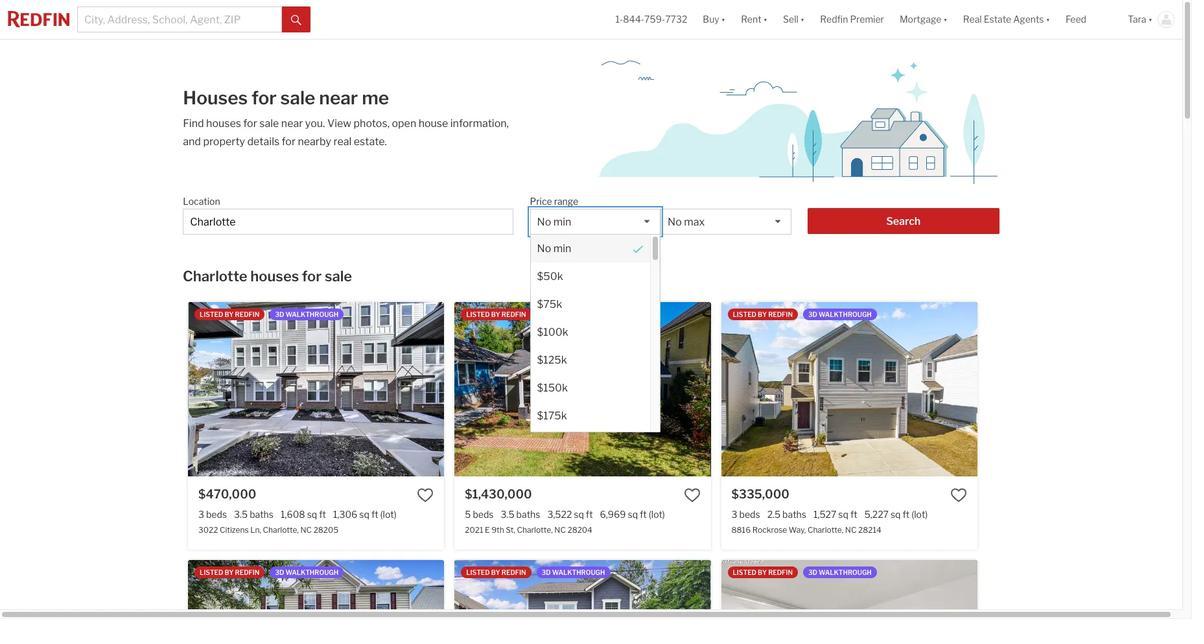 Task type: locate. For each thing, give the bounding box(es) containing it.
1 3 from the left
[[198, 509, 204, 520]]

3 up 3022
[[198, 509, 204, 520]]

3 charlotte, from the left
[[808, 525, 844, 535]]

2 vertical spatial sale
[[325, 268, 352, 285]]

2 horizontal spatial nc
[[846, 525, 857, 535]]

3 (lot) from the left
[[912, 509, 928, 520]]

ft left the 5,227
[[851, 509, 858, 520]]

favorite button image
[[417, 487, 434, 504]]

3
[[198, 509, 204, 520], [732, 509, 738, 520]]

8816 rockrose way, charlotte, nc 28214
[[732, 525, 882, 535]]

3d
[[275, 311, 284, 318], [542, 311, 551, 318], [809, 311, 818, 318], [275, 569, 284, 577], [542, 569, 551, 577], [809, 569, 818, 577]]

0 horizontal spatial favorite button checkbox
[[684, 487, 701, 504]]

1 nc from the left
[[301, 525, 312, 535]]

3 beds
[[198, 509, 227, 520], [732, 509, 761, 520]]

0 vertical spatial no min
[[537, 216, 572, 228]]

ft up 28205
[[319, 509, 326, 520]]

sq for 6,969
[[628, 509, 638, 520]]

sale down city, address, school, agent, zip search field
[[325, 268, 352, 285]]

0 horizontal spatial 3
[[198, 509, 204, 520]]

real estate agents ▾
[[964, 14, 1051, 25]]

no min up $50k
[[537, 243, 572, 255]]

find
[[183, 117, 204, 130]]

sq
[[307, 509, 317, 520], [360, 509, 370, 520], [574, 509, 584, 520], [628, 509, 638, 520], [839, 509, 849, 520], [891, 509, 901, 520]]

City, Address, School, Agent, ZIP search field
[[77, 6, 282, 32]]

estate.
[[354, 136, 387, 148]]

3.5 for $1,430,000
[[501, 509, 515, 520]]

1 photo of 3515 ettrick pl, charlotte, nc 28278 image from the left
[[188, 560, 445, 619]]

no min down price range
[[537, 216, 572, 228]]

5 sq from the left
[[839, 509, 849, 520]]

redfin
[[235, 311, 260, 318], [502, 311, 527, 318], [769, 311, 793, 318], [235, 569, 260, 577], [502, 569, 527, 577], [769, 569, 793, 577]]

0 vertical spatial sale
[[281, 87, 316, 109]]

1 ft from the left
[[319, 509, 326, 520]]

property
[[203, 136, 245, 148]]

nc down 3,522
[[555, 525, 566, 535]]

3d walkthrough
[[275, 311, 339, 318], [542, 311, 606, 318], [809, 311, 872, 318], [275, 569, 339, 577], [542, 569, 606, 577], [809, 569, 872, 577]]

3 beds for $470,000
[[198, 509, 227, 520]]

nc left 28214
[[846, 525, 857, 535]]

baths for $1,430,000
[[517, 509, 541, 520]]

▾
[[722, 14, 726, 25], [764, 14, 768, 25], [801, 14, 805, 25], [944, 14, 948, 25], [1047, 14, 1051, 25], [1149, 14, 1153, 25]]

(lot) right the 5,227
[[912, 509, 928, 520]]

0 vertical spatial near
[[319, 87, 358, 109]]

2021
[[465, 525, 484, 535]]

sq right 1,306
[[360, 509, 370, 520]]

City, Address, School, Agent, ZIP search field
[[183, 209, 514, 235]]

0 vertical spatial min
[[554, 216, 572, 228]]

sale for find houses for sale near you.
[[260, 117, 279, 130]]

photo of 3515 ettrick pl, charlotte, nc 28278 image down 28205
[[188, 560, 445, 619]]

sale up you.
[[281, 87, 316, 109]]

houses for sale near me
[[183, 87, 389, 109]]

▾ right tara
[[1149, 14, 1153, 25]]

2 beds from the left
[[473, 509, 494, 520]]

sell ▾
[[784, 14, 805, 25]]

sq for 1,608
[[307, 509, 317, 520]]

photo of 2021 e 9th st, charlotte, nc 28204 image
[[455, 302, 711, 477], [711, 302, 968, 477]]

charlotte, right st,
[[517, 525, 553, 535]]

1 horizontal spatial 3
[[732, 509, 738, 520]]

sell ▾ button
[[776, 0, 813, 39]]

1 photo of 933 sweetbriar st, charlotte, nc 28205 image from the left
[[455, 560, 711, 619]]

1 photo of 4121 walker rd #6, charlotte, nc 28211 image from the left
[[722, 560, 978, 619]]

sq right the 5,227
[[891, 509, 901, 520]]

1 horizontal spatial 3.5 baths
[[501, 509, 541, 520]]

list box
[[530, 209, 661, 458]]

3 beds up 3022
[[198, 509, 227, 520]]

1 ▾ from the left
[[722, 14, 726, 25]]

1 vertical spatial no min
[[537, 243, 572, 255]]

buy ▾
[[703, 14, 726, 25]]

3 sq from the left
[[574, 509, 584, 520]]

1 min from the top
[[554, 216, 572, 228]]

2 ▾ from the left
[[764, 14, 768, 25]]

favorite button image for $1,430,000
[[684, 487, 701, 504]]

3 nc from the left
[[846, 525, 857, 535]]

1 vertical spatial min
[[554, 243, 572, 255]]

2 baths from the left
[[517, 509, 541, 520]]

1 3 beds from the left
[[198, 509, 227, 520]]

3.5 baths up 2021 e 9th st, charlotte, nc 28204
[[501, 509, 541, 520]]

1 favorite button image from the left
[[684, 487, 701, 504]]

▾ right sell
[[801, 14, 805, 25]]

0 horizontal spatial charlotte,
[[263, 525, 299, 535]]

5,227 sq ft (lot)
[[865, 509, 928, 520]]

1 baths from the left
[[250, 509, 274, 520]]

photo of 933 sweetbriar st, charlotte, nc 28205 image
[[455, 560, 711, 619], [711, 560, 968, 619]]

2 favorite button image from the left
[[951, 487, 968, 504]]

redfin premier button
[[813, 0, 893, 39]]

min inside 'dialog'
[[554, 243, 572, 255]]

3 ft from the left
[[586, 509, 593, 520]]

$335,000
[[732, 488, 790, 501]]

no up $50k
[[537, 243, 552, 255]]

beds up 8816
[[740, 509, 761, 520]]

28214
[[859, 525, 882, 535]]

buy ▾ button
[[696, 0, 734, 39]]

0 vertical spatial houses
[[206, 117, 241, 130]]

find houses for sale near you.
[[183, 117, 327, 130]]

favorite button checkbox for $335,000
[[951, 487, 968, 504]]

no inside 'dialog'
[[537, 243, 552, 255]]

nc for $335,000
[[846, 525, 857, 535]]

3 ▾ from the left
[[801, 14, 805, 25]]

▾ inside buy ▾ dropdown button
[[722, 14, 726, 25]]

ft up "28204"
[[586, 509, 593, 520]]

ft for 1,527 sq ft
[[851, 509, 858, 520]]

3 beds from the left
[[740, 509, 761, 520]]

beds for $1,430,000
[[473, 509, 494, 520]]

3,522
[[548, 509, 572, 520]]

2 photo of 8816 rockrose way, charlotte, nc 28214 image from the left
[[978, 302, 1193, 477]]

2 min from the top
[[554, 243, 572, 255]]

0 horizontal spatial sale
[[260, 117, 279, 130]]

0 horizontal spatial 3.5
[[234, 509, 248, 520]]

no min inside 'dialog'
[[537, 243, 572, 255]]

1 charlotte, from the left
[[263, 525, 299, 535]]

1 (lot) from the left
[[381, 509, 397, 520]]

3.5 baths for $1,430,000
[[501, 509, 541, 520]]

mortgage ▾
[[900, 14, 948, 25]]

favorite button image for $335,000
[[951, 487, 968, 504]]

beds
[[206, 509, 227, 520], [473, 509, 494, 520], [740, 509, 761, 520]]

photos,
[[354, 117, 390, 130]]

▾ inside mortgage ▾ dropdown button
[[944, 14, 948, 25]]

listed
[[200, 311, 223, 318], [467, 311, 490, 318], [733, 311, 757, 318], [200, 569, 223, 577], [467, 569, 490, 577], [733, 569, 757, 577]]

1 vertical spatial near
[[281, 117, 303, 130]]

ft right 1,306
[[372, 509, 379, 520]]

ft right 6,969
[[640, 509, 647, 520]]

photo of 3022 citizens ln, charlotte, nc 28205 image
[[188, 302, 445, 477], [444, 302, 701, 477]]

photo of 3515 ettrick pl, charlotte, nc 28278 image
[[188, 560, 445, 619], [444, 560, 701, 619]]

2 nc from the left
[[555, 525, 566, 535]]

5 ▾ from the left
[[1047, 14, 1051, 25]]

2 horizontal spatial beds
[[740, 509, 761, 520]]

charlotte, for $470,000
[[263, 525, 299, 535]]

▾ for mortgage ▾
[[944, 14, 948, 25]]

no down price on the top of the page
[[537, 216, 552, 228]]

3 beds up 8816
[[732, 509, 761, 520]]

1 vertical spatial houses
[[251, 268, 299, 285]]

tara ▾
[[1129, 14, 1153, 25]]

3.5
[[234, 509, 248, 520], [501, 509, 515, 520]]

baths up 2021 e 9th st, charlotte, nc 28204
[[517, 509, 541, 520]]

ft for 1,306 sq ft (lot)
[[372, 509, 379, 520]]

2 sq from the left
[[360, 509, 370, 520]]

and
[[183, 136, 201, 148]]

1 3.5 from the left
[[234, 509, 248, 520]]

1 photo of 2021 e 9th st, charlotte, nc 28204 image from the left
[[455, 302, 711, 477]]

sq right 6,969
[[628, 509, 638, 520]]

2 3 beds from the left
[[732, 509, 761, 520]]

favorite button checkbox
[[684, 487, 701, 504], [951, 487, 968, 504]]

4 sq from the left
[[628, 509, 638, 520]]

mortgage
[[900, 14, 942, 25]]

1 vertical spatial sale
[[260, 117, 279, 130]]

2 photo of 2021 e 9th st, charlotte, nc 28204 image from the left
[[711, 302, 968, 477]]

beds up 3022
[[206, 509, 227, 520]]

1 favorite button checkbox from the left
[[684, 487, 701, 504]]

near up view
[[319, 87, 358, 109]]

listed for first photo of 3022 citizens ln, charlotte, nc 28205 from left
[[200, 311, 223, 318]]

1 beds from the left
[[206, 509, 227, 520]]

3.5 baths
[[234, 509, 274, 520], [501, 509, 541, 520]]

4 ft from the left
[[640, 509, 647, 520]]

3.5 up st,
[[501, 509, 515, 520]]

near left you.
[[281, 117, 303, 130]]

2 3.5 baths from the left
[[501, 509, 541, 520]]

listed by redfin for second photo of 4121 walker rd #6, charlotte, nc 28211 from right
[[733, 569, 793, 577]]

1 horizontal spatial 3 beds
[[732, 509, 761, 520]]

sq right 1,527
[[839, 509, 849, 520]]

28204
[[568, 525, 593, 535]]

houses for find
[[206, 117, 241, 130]]

me
[[362, 87, 389, 109]]

6 ▾ from the left
[[1149, 14, 1153, 25]]

real estate agents ▾ link
[[964, 0, 1051, 39]]

favorite button image
[[684, 487, 701, 504], [951, 487, 968, 504]]

(lot)
[[381, 509, 397, 520], [649, 509, 665, 520], [912, 509, 928, 520]]

(lot) for $335,000
[[912, 509, 928, 520]]

(lot) right 1,306
[[381, 509, 397, 520]]

3.5 for $470,000
[[234, 509, 248, 520]]

1 horizontal spatial (lot)
[[649, 509, 665, 520]]

(lot) right 6,969
[[649, 509, 665, 520]]

rockrose
[[753, 525, 788, 535]]

1 horizontal spatial charlotte,
[[517, 525, 553, 535]]

1-844-759-7732 link
[[616, 14, 688, 25]]

1 horizontal spatial baths
[[517, 509, 541, 520]]

houses up property
[[206, 117, 241, 130]]

▾ right buy
[[722, 14, 726, 25]]

baths up way,
[[783, 509, 807, 520]]

1 horizontal spatial nc
[[555, 525, 566, 535]]

charlotte, down 1,527
[[808, 525, 844, 535]]

2 ft from the left
[[372, 509, 379, 520]]

near
[[319, 87, 358, 109], [281, 117, 303, 130]]

2 3 from the left
[[732, 509, 738, 520]]

2 photo of 3515 ettrick pl, charlotte, nc 28278 image from the left
[[444, 560, 701, 619]]

6 sq from the left
[[891, 509, 901, 520]]

2 horizontal spatial baths
[[783, 509, 807, 520]]

▾ right agents
[[1047, 14, 1051, 25]]

0 horizontal spatial favorite button image
[[684, 487, 701, 504]]

2 no min from the top
[[537, 243, 572, 255]]

1,527
[[814, 509, 837, 520]]

charlotte, down 1,608
[[263, 525, 299, 535]]

houses
[[206, 117, 241, 130], [251, 268, 299, 285]]

dialog
[[530, 234, 661, 458]]

by for second photo of 2021 e 9th st, charlotte, nc 28204 from right
[[492, 311, 501, 318]]

baths
[[250, 509, 274, 520], [517, 509, 541, 520], [783, 509, 807, 520]]

list box containing no min
[[530, 209, 661, 458]]

0 horizontal spatial 3.5 baths
[[234, 509, 274, 520]]

4 ▾ from the left
[[944, 14, 948, 25]]

information,
[[451, 117, 509, 130]]

sale
[[281, 87, 316, 109], [260, 117, 279, 130], [325, 268, 352, 285]]

5 ft from the left
[[851, 509, 858, 520]]

no
[[537, 216, 552, 228], [668, 216, 682, 228], [537, 243, 552, 255]]

0 horizontal spatial baths
[[250, 509, 274, 520]]

▾ right the mortgage
[[944, 14, 948, 25]]

baths for $335,000
[[783, 509, 807, 520]]

sq up "28204"
[[574, 509, 584, 520]]

rent ▾ button
[[734, 0, 776, 39]]

photo of 4121 walker rd #6, charlotte, nc 28211 image
[[722, 560, 978, 619], [978, 560, 1193, 619]]

mortgage ▾ button
[[900, 0, 948, 39]]

redfin
[[821, 14, 849, 25]]

1 sq from the left
[[307, 509, 317, 520]]

1 horizontal spatial beds
[[473, 509, 494, 520]]

redfin premier
[[821, 14, 885, 25]]

844-
[[624, 14, 645, 25]]

▾ inside rent ▾ dropdown button
[[764, 14, 768, 25]]

0 horizontal spatial 3 beds
[[198, 509, 227, 520]]

0 horizontal spatial houses
[[206, 117, 241, 130]]

2 horizontal spatial sale
[[325, 268, 352, 285]]

sq for 5,227
[[891, 509, 901, 520]]

ft
[[319, 509, 326, 520], [372, 509, 379, 520], [586, 509, 593, 520], [640, 509, 647, 520], [851, 509, 858, 520], [903, 509, 910, 520]]

6 ft from the left
[[903, 509, 910, 520]]

0 horizontal spatial nc
[[301, 525, 312, 535]]

2 (lot) from the left
[[649, 509, 665, 520]]

3 baths from the left
[[783, 509, 807, 520]]

view photos, open house information, and property details for nearby real estate.
[[183, 117, 509, 148]]

2 horizontal spatial (lot)
[[912, 509, 928, 520]]

houses right charlotte
[[251, 268, 299, 285]]

2 horizontal spatial charlotte,
[[808, 525, 844, 535]]

for
[[252, 87, 277, 109], [243, 117, 257, 130], [282, 136, 296, 148], [302, 268, 322, 285]]

photo of 8816 rockrose way, charlotte, nc 28214 image
[[722, 302, 978, 477], [978, 302, 1193, 477]]

search button
[[808, 208, 1000, 234]]

0 horizontal spatial near
[[281, 117, 303, 130]]

premier
[[851, 14, 885, 25]]

min down range
[[554, 216, 572, 228]]

1 horizontal spatial houses
[[251, 268, 299, 285]]

nc down "1,608 sq ft"
[[301, 525, 312, 535]]

sq right 1,608
[[307, 509, 317, 520]]

▾ inside sell ▾ dropdown button
[[801, 14, 805, 25]]

view
[[327, 117, 352, 130]]

baths up ln,
[[250, 509, 274, 520]]

3.5 up citizens
[[234, 509, 248, 520]]

no min
[[537, 216, 572, 228], [537, 243, 572, 255]]

ft right the 5,227
[[903, 509, 910, 520]]

0 horizontal spatial (lot)
[[381, 509, 397, 520]]

photo of 3515 ettrick pl, charlotte, nc 28278 image down "28204"
[[444, 560, 701, 619]]

1 horizontal spatial favorite button checkbox
[[951, 487, 968, 504]]

0 horizontal spatial beds
[[206, 509, 227, 520]]

sale up details
[[260, 117, 279, 130]]

1 horizontal spatial favorite button image
[[951, 487, 968, 504]]

3 for $335,000
[[732, 509, 738, 520]]

no left the max
[[668, 216, 682, 228]]

1 3.5 baths from the left
[[234, 509, 274, 520]]

rent
[[741, 14, 762, 25]]

2 3.5 from the left
[[501, 509, 515, 520]]

1 horizontal spatial 3.5
[[501, 509, 515, 520]]

3.5 baths up ln,
[[234, 509, 274, 520]]

beds right 5
[[473, 509, 494, 520]]

3 up 8816
[[732, 509, 738, 520]]

beds for $470,000
[[206, 509, 227, 520]]

▾ right the rent
[[764, 14, 768, 25]]

3d for first photo of 8816 rockrose way, charlotte, nc 28214 from left
[[809, 311, 818, 318]]

min up $50k
[[554, 243, 572, 255]]

1,527 sq ft
[[814, 509, 858, 520]]

2 favorite button checkbox from the left
[[951, 487, 968, 504]]



Task type: vqa. For each thing, say whether or not it's contained in the screenshot.


Task type: describe. For each thing, give the bounding box(es) containing it.
agents
[[1014, 14, 1045, 25]]

(lot) for $1,430,000
[[649, 509, 665, 520]]

listed for 2nd photo of 933 sweetbriar st, charlotte, nc 28205 from right
[[467, 569, 490, 577]]

3 beds for $335,000
[[732, 509, 761, 520]]

baths for $470,000
[[250, 509, 274, 520]]

redfin for first photo of 8816 rockrose way, charlotte, nc 28214 from left
[[769, 311, 793, 318]]

charlotte, for $335,000
[[808, 525, 844, 535]]

5
[[465, 509, 471, 520]]

sq for 1,527
[[839, 509, 849, 520]]

by for first photo of 8816 rockrose way, charlotte, nc 28214 from left
[[758, 311, 767, 318]]

28205
[[314, 525, 339, 535]]

estate
[[984, 14, 1012, 25]]

ft for 3,522 sq ft
[[586, 509, 593, 520]]

price range
[[530, 196, 579, 207]]

buy
[[703, 14, 720, 25]]

6,969 sq ft (lot)
[[600, 509, 665, 520]]

8816
[[732, 525, 751, 535]]

buy ▾ button
[[703, 0, 726, 39]]

ft for 1,608 sq ft
[[319, 509, 326, 520]]

listed for second photo of 2021 e 9th st, charlotte, nc 28204 from right
[[467, 311, 490, 318]]

range
[[554, 196, 579, 207]]

2.5
[[768, 509, 781, 520]]

listed by redfin for second photo of 2021 e 9th st, charlotte, nc 28204 from right
[[467, 311, 527, 318]]

(lot) for $470,000
[[381, 509, 397, 520]]

sq for 1,306
[[360, 509, 370, 520]]

3d for second photo of 4121 walker rd #6, charlotte, nc 28211 from right
[[809, 569, 818, 577]]

5 beds
[[465, 509, 494, 520]]

2 charlotte, from the left
[[517, 525, 553, 535]]

feed
[[1066, 14, 1087, 25]]

redfin for second photo of 4121 walker rd #6, charlotte, nc 28211 from right
[[769, 569, 793, 577]]

▾ for sell ▾
[[801, 14, 805, 25]]

listed for second photo of 4121 walker rd #6, charlotte, nc 28211 from right
[[733, 569, 757, 577]]

by for 2nd photo of 933 sweetbriar st, charlotte, nc 28205 from right
[[492, 569, 501, 577]]

price
[[530, 196, 552, 207]]

▾ for buy ▾
[[722, 14, 726, 25]]

3022 citizens ln, charlotte, nc 28205
[[198, 525, 339, 535]]

dialog containing no min
[[530, 234, 661, 458]]

charlotte
[[183, 268, 248, 285]]

tara
[[1129, 14, 1147, 25]]

listed for first photo of 8816 rockrose way, charlotte, nc 28214 from left
[[733, 311, 757, 318]]

2 photo of 3022 citizens ln, charlotte, nc 28205 image from the left
[[444, 302, 701, 477]]

way,
[[789, 525, 807, 535]]

3,522 sq ft
[[548, 509, 593, 520]]

3022
[[198, 525, 218, 535]]

3 for $470,000
[[198, 509, 204, 520]]

1 photo of 3022 citizens ln, charlotte, nc 28205 image from the left
[[188, 302, 445, 477]]

2.5 baths
[[768, 509, 807, 520]]

3d for second photo of 2021 e 9th st, charlotte, nc 28204 from right
[[542, 311, 551, 318]]

house
[[419, 117, 448, 130]]

$200k image
[[531, 430, 651, 458]]

sq for 3,522
[[574, 509, 584, 520]]

sell
[[784, 14, 799, 25]]

real estate agents ▾ button
[[956, 0, 1059, 39]]

5,227
[[865, 509, 889, 520]]

ft for 6,969 sq ft (lot)
[[640, 509, 647, 520]]

▾ inside real estate agents ▾ link
[[1047, 14, 1051, 25]]

1 no min from the top
[[537, 216, 572, 228]]

759-
[[645, 14, 666, 25]]

2 photo of 4121 walker rd #6, charlotte, nc 28211 image from the left
[[978, 560, 1193, 619]]

open
[[392, 117, 417, 130]]

1,306
[[333, 509, 358, 520]]

sale for charlotte houses for sale
[[325, 268, 352, 285]]

3d for 2nd photo of 933 sweetbriar st, charlotte, nc 28205 from right
[[542, 569, 551, 577]]

listed by redfin for 2nd photo of 933 sweetbriar st, charlotte, nc 28205 from right
[[467, 569, 527, 577]]

rent ▾ button
[[741, 0, 768, 39]]

search
[[887, 215, 921, 228]]

st,
[[506, 525, 516, 535]]

details
[[247, 136, 280, 148]]

9th
[[492, 525, 504, 535]]

beds for $335,000
[[740, 509, 761, 520]]

for inside view photos, open house information, and property details for nearby real estate.
[[282, 136, 296, 148]]

listed for 2nd photo of 3515 ettrick pl, charlotte, nc 28278 from the right
[[200, 569, 223, 577]]

by for 2nd photo of 3515 ettrick pl, charlotte, nc 28278 from the right
[[225, 569, 234, 577]]

real
[[964, 14, 983, 25]]

real
[[334, 136, 352, 148]]

▾ for rent ▾
[[764, 14, 768, 25]]

you.
[[305, 117, 325, 130]]

$125k
[[537, 354, 567, 366]]

rent ▾
[[741, 14, 768, 25]]

▾ for tara ▾
[[1149, 14, 1153, 25]]

feed button
[[1059, 0, 1121, 39]]

3.5 baths for $470,000
[[234, 509, 274, 520]]

$150k
[[537, 382, 568, 394]]

1 horizontal spatial near
[[319, 87, 358, 109]]

redfin for 2nd photo of 3515 ettrick pl, charlotte, nc 28278 from the right
[[235, 569, 260, 577]]

no min element
[[531, 235, 651, 263]]

ln,
[[251, 525, 261, 535]]

citizens
[[220, 525, 249, 535]]

$100k
[[537, 326, 569, 339]]

e
[[485, 525, 490, 535]]

1 horizontal spatial sale
[[281, 87, 316, 109]]

charlotte houses for sale
[[183, 268, 352, 285]]

$470,000
[[198, 488, 257, 501]]

1-844-759-7732
[[616, 14, 688, 25]]

no max
[[668, 216, 705, 228]]

sell ▾ button
[[784, 0, 805, 39]]

ft for 5,227 sq ft (lot)
[[903, 509, 910, 520]]

$1,430,000
[[465, 488, 532, 501]]

$50k
[[537, 270, 564, 283]]

favorite button checkbox for $1,430,000
[[684, 487, 701, 504]]

1,608 sq ft
[[281, 509, 326, 520]]

listed by redfin for first photo of 8816 rockrose way, charlotte, nc 28214 from left
[[733, 311, 793, 318]]

max
[[684, 216, 705, 228]]

redfin for 2nd photo of 933 sweetbriar st, charlotte, nc 28205 from right
[[502, 569, 527, 577]]

favorite button checkbox
[[417, 487, 434, 504]]

1-
[[616, 14, 624, 25]]

2 photo of 933 sweetbriar st, charlotte, nc 28205 image from the left
[[711, 560, 968, 619]]

$175k
[[537, 410, 567, 422]]

mortgage ▾ button
[[893, 0, 956, 39]]

redfin for second photo of 2021 e 9th st, charlotte, nc 28204 from right
[[502, 311, 527, 318]]

location
[[183, 196, 220, 207]]

2021 e 9th st, charlotte, nc 28204
[[465, 525, 593, 535]]

houses for charlotte
[[251, 268, 299, 285]]

6,969
[[600, 509, 626, 520]]

1,306 sq ft (lot)
[[333, 509, 397, 520]]

1,608
[[281, 509, 305, 520]]

listed by redfin for 2nd photo of 3515 ettrick pl, charlotte, nc 28278 from the right
[[200, 569, 260, 577]]

nc for $470,000
[[301, 525, 312, 535]]

by for second photo of 4121 walker rd #6, charlotte, nc 28211 from right
[[758, 569, 767, 577]]

$75k
[[537, 298, 563, 311]]

1 photo of 8816 rockrose way, charlotte, nc 28214 image from the left
[[722, 302, 978, 477]]

submit search image
[[291, 15, 302, 25]]

7732
[[666, 14, 688, 25]]

houses
[[183, 87, 248, 109]]



